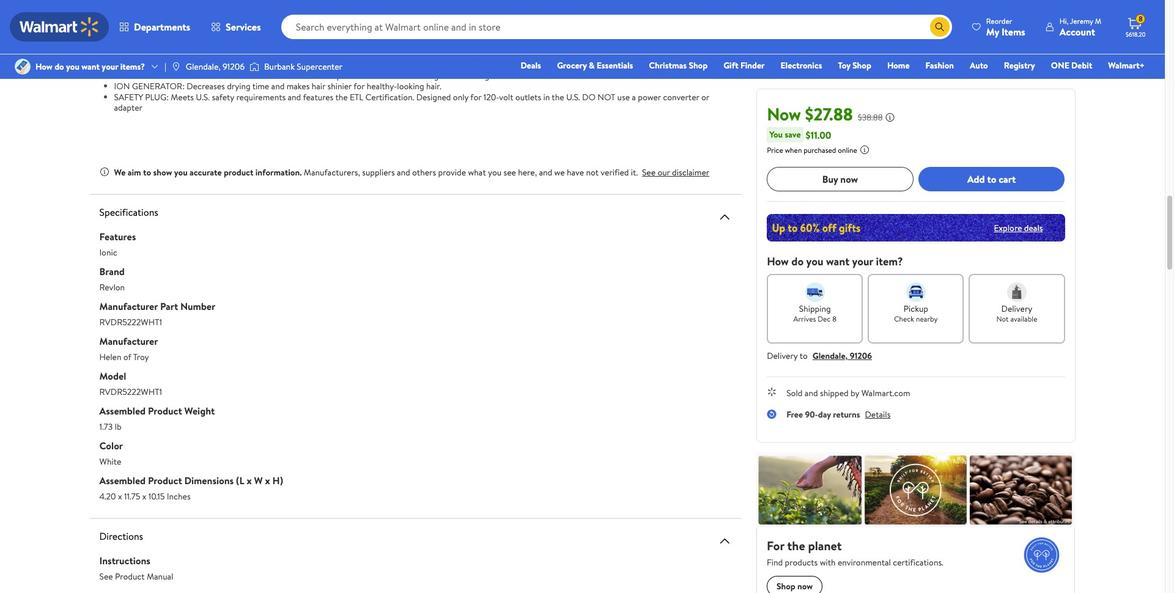 Task type: describe. For each thing, give the bounding box(es) containing it.
only
[[453, 91, 469, 103]]

christmas shop
[[649, 59, 708, 72]]

8 inside shipping arrives dec 8
[[833, 314, 837, 324]]

90-
[[805, 409, 818, 421]]

the right the seal
[[184, 69, 196, 82]]

1 horizontal spatial a
[[467, 69, 471, 82]]

electronics link
[[776, 59, 828, 72]]

walmart image
[[20, 17, 99, 37]]

0 vertical spatial help
[[292, 16, 308, 28]]

of right twist
[[429, 59, 437, 71]]

0 vertical spatial time
[[449, 37, 466, 50]]

technology: up brush
[[154, 16, 213, 28]]

day
[[818, 409, 831, 421]]

brand
[[99, 265, 125, 278]]

safety
[[212, 91, 234, 103]]

10.15
[[149, 490, 165, 503]]

0 vertical spatial product
[[148, 404, 182, 418]]

returns
[[833, 409, 861, 421]]

instructions see product manual
[[99, 554, 173, 583]]

designed
[[416, 91, 451, 103]]

of left cool
[[277, 69, 285, 82]]

give
[[434, 69, 449, 82]]

&
[[589, 59, 595, 72]]

generator:
[[132, 80, 185, 92]]

show
[[153, 166, 172, 178]]

1 vertical spatial 91206
[[850, 350, 872, 362]]

0 horizontal spatial styling
[[363, 37, 387, 50]]

purchased
[[804, 145, 837, 155]]

ionic
[[99, 246, 117, 258]]

 image for burbank supercenter
[[250, 61, 259, 73]]

details
[[865, 409, 891, 421]]

ceramic
[[114, 16, 152, 28]]

not
[[997, 314, 1009, 324]]

up to sixty percent off deals. shop now. image
[[767, 214, 1065, 242]]

1 manufacturer from the top
[[99, 299, 158, 313]]

Search search field
[[281, 15, 953, 39]]

delivery for to
[[767, 350, 798, 362]]

preferred
[[251, 59, 287, 71]]

your inside ceramic technology: emits heat evenly to help decrease damage from over styling advanced ionic technology: reduces frizz and static by 30% while increasing shine by 22%. 4.25" oval brush head: creates major volume while drying and styling in up to half the time nylon pin + tufted boar bristles: detangles, smoothes and adds shine for silky, beautiful results 3 heat/speed settings: pick your preferred temperature and speed with the twist of a dial. cool shot: seal the hair cuticle with shot of cool air to help smooth each strand and give hair a mega boost of shine ion generator: decreases drying time and makes hair shinier for healthy-looking hair. safety plug: meets u.s. safety requirements and features the etl certification. designed only for 120-volt outlets in the u.s. do not use a power converter or adapter
[[233, 59, 249, 71]]

1 vertical spatial product
[[148, 474, 182, 487]]

glendale, 91206 button
[[813, 350, 872, 362]]

do for how do you want your item?
[[792, 254, 804, 269]]

1 horizontal spatial hair
[[312, 80, 326, 92]]

one debit link
[[1046, 59, 1098, 72]]

jeremy
[[1071, 16, 1094, 26]]

2 assembled from the top
[[99, 474, 146, 487]]

see inside instructions see product manual
[[99, 571, 113, 583]]

information.
[[256, 166, 302, 178]]

grocery & essentials link
[[552, 59, 639, 72]]

directions image
[[718, 534, 732, 548]]

ceramic technology: emits heat evenly to help decrease damage from over styling advanced ionic technology: reduces frizz and static by 30% while increasing shine by 22%. 4.25" oval brush head: creates major volume while drying and styling in up to half the time nylon pin + tufted boar bristles: detangles, smoothes and adds shine for silky, beautiful results 3 heat/speed settings: pick your preferred temperature and speed with the twist of a dial. cool shot: seal the hair cuticle with shot of cool air to help smooth each strand and give hair a mega boost of shine ion generator: decreases drying time and makes hair shinier for healthy-looking hair. safety plug: meets u.s. safety requirements and features the etl certification. designed only for 120-volt outlets in the u.s. do not use a power converter or adapter
[[114, 16, 710, 114]]

manual
[[147, 571, 173, 583]]

burbank
[[264, 61, 295, 73]]

learn more about strikethrough prices image
[[886, 113, 895, 122]]

mega
[[473, 69, 494, 82]]

want for items?
[[82, 61, 100, 73]]

the left twist
[[395, 59, 407, 71]]

shot:
[[140, 69, 165, 82]]

you
[[770, 128, 783, 141]]

0 vertical spatial drying
[[322, 37, 346, 50]]

0 horizontal spatial 91206
[[223, 61, 245, 73]]

silky,
[[415, 48, 433, 60]]

specifications
[[99, 205, 158, 219]]

to right 'up'
[[409, 37, 417, 50]]

emits
[[215, 16, 236, 28]]

cuticle
[[214, 69, 239, 82]]

$11.00
[[806, 128, 832, 142]]

cool
[[114, 69, 138, 82]]

0 vertical spatial glendale,
[[186, 61, 221, 73]]

h)
[[273, 474, 283, 487]]

deals
[[1025, 222, 1043, 234]]

nearby
[[917, 314, 938, 324]]

3
[[114, 59, 119, 71]]

how for how do you want your item?
[[767, 254, 789, 269]]

free
[[787, 409, 803, 421]]

buy now button
[[767, 167, 914, 192]]

hi,
[[1060, 16, 1069, 26]]

accurate
[[190, 166, 222, 178]]

shipping arrives dec 8
[[794, 303, 837, 324]]

part
[[160, 299, 178, 313]]

shop for christmas shop
[[689, 59, 708, 72]]

heat
[[238, 16, 254, 28]]

walmart+ link
[[1103, 59, 1151, 72]]

beautiful
[[435, 48, 467, 60]]

explore deals
[[994, 222, 1043, 234]]

product
[[224, 166, 254, 178]]

requirements
[[236, 91, 286, 103]]

save
[[785, 128, 801, 141]]

of inside the 'features ionic brand revlon manufacturer part number rvdr5222wht1 manufacturer helen of troy model rvdr5222wht1 assembled product weight 1.73 lb color white assembled product dimensions (l x w x h) 4.20 x 11.75 x 10.15 inches'
[[123, 351, 131, 363]]

search icon image
[[935, 22, 945, 32]]

2 horizontal spatial a
[[632, 91, 636, 103]]

0 horizontal spatial in
[[389, 37, 396, 50]]

1 horizontal spatial with
[[377, 59, 393, 71]]

intent image for pickup image
[[907, 283, 926, 302]]

check
[[895, 314, 915, 324]]

you up intent image for shipping
[[807, 254, 824, 269]]

you left see
[[488, 166, 502, 178]]

reorder
[[987, 16, 1013, 26]]

4.20
[[99, 490, 116, 503]]

0 horizontal spatial a
[[439, 59, 443, 71]]

your for how do you want your items?
[[102, 61, 118, 73]]

meets
[[171, 91, 194, 103]]

home
[[888, 59, 910, 72]]

m
[[1096, 16, 1102, 26]]

intent image for shipping image
[[806, 283, 825, 302]]

here,
[[518, 166, 537, 178]]

inches
[[167, 490, 191, 503]]

troy
[[133, 351, 149, 363]]

1 vertical spatial shine
[[381, 48, 400, 60]]

1 horizontal spatial for
[[402, 48, 413, 60]]

nylon
[[114, 48, 143, 60]]

our
[[658, 166, 670, 178]]

want for item?
[[827, 254, 850, 269]]

my
[[987, 25, 1000, 38]]

22%.
[[460, 27, 477, 39]]

delivery to glendale, 91206
[[767, 350, 872, 362]]

color
[[99, 439, 123, 452]]

to right air
[[316, 69, 324, 82]]

grocery
[[557, 59, 587, 72]]

head:
[[190, 37, 216, 50]]

supercenter
[[297, 61, 343, 73]]

services
[[226, 20, 261, 34]]

0 horizontal spatial for
[[354, 80, 365, 92]]

0 vertical spatial shine
[[428, 27, 447, 39]]

hair.
[[426, 80, 442, 92]]

dimensions
[[184, 474, 234, 487]]

1 u.s. from the left
[[196, 91, 210, 103]]

heat/speed
[[121, 59, 171, 71]]

auto link
[[965, 59, 994, 72]]

have
[[567, 166, 584, 178]]

Walmart Site-Wide search field
[[281, 15, 953, 39]]

features
[[99, 230, 136, 243]]

boar
[[201, 48, 225, 60]]

directions
[[99, 530, 143, 543]]

0 horizontal spatial drying
[[227, 80, 251, 92]]

shop for toy shop
[[853, 59, 872, 72]]

1 horizontal spatial in
[[544, 91, 550, 103]]

1 vertical spatial glendale,
[[813, 350, 848, 362]]



Task type: vqa. For each thing, say whether or not it's contained in the screenshot.


Task type: locate. For each thing, give the bounding box(es) containing it.
item?
[[876, 254, 904, 269]]

0 horizontal spatial time
[[253, 80, 269, 92]]

styling up half
[[415, 16, 439, 28]]

2 shop from the left
[[853, 59, 872, 72]]

drying down pick
[[227, 80, 251, 92]]

help
[[292, 16, 308, 28], [326, 69, 342, 82]]

a
[[439, 59, 443, 71], [467, 69, 471, 82], [632, 91, 636, 103]]

bristles:
[[227, 48, 265, 60]]

1.73
[[99, 421, 113, 433]]

hair down supercenter
[[312, 80, 326, 92]]

now
[[841, 172, 858, 186]]

rvdr5222wht1
[[99, 316, 162, 328], [99, 386, 162, 398]]

1 vertical spatial see
[[99, 571, 113, 583]]

tufted
[[168, 48, 199, 60]]

helen
[[99, 351, 121, 363]]

you down walmart image
[[66, 61, 79, 73]]

your down nylon
[[102, 61, 118, 73]]

delivery for not
[[1002, 303, 1033, 315]]

arrives
[[794, 314, 816, 324]]

11.75
[[124, 490, 140, 503]]

0 horizontal spatial u.s.
[[196, 91, 210, 103]]

1 horizontal spatial 8
[[1139, 14, 1143, 24]]

0 vertical spatial in
[[389, 37, 396, 50]]

verified
[[601, 166, 629, 178]]

2 rvdr5222wht1 from the top
[[99, 386, 162, 398]]

for right shinier
[[354, 80, 365, 92]]

creates
[[218, 37, 247, 50]]

adds
[[362, 48, 379, 60]]

30%
[[350, 27, 365, 39]]

0 vertical spatial assembled
[[99, 404, 146, 418]]

of right the boost
[[519, 69, 527, 82]]

intent image for delivery image
[[1008, 283, 1027, 302]]

reduces
[[250, 27, 282, 39]]

shine right adds
[[381, 48, 400, 60]]

1 vertical spatial drying
[[227, 80, 251, 92]]

do down walmart image
[[55, 61, 64, 73]]

0 horizontal spatial shop
[[689, 59, 708, 72]]

2 horizontal spatial hair
[[451, 69, 465, 82]]

auto
[[970, 59, 989, 72]]

departments
[[134, 20, 190, 34]]

 image
[[15, 59, 31, 75], [250, 61, 259, 73]]

0 horizontal spatial hair
[[198, 69, 212, 82]]

smooth
[[344, 69, 372, 82]]

1 vertical spatial delivery
[[767, 350, 798, 362]]

time up 'dial.'
[[449, 37, 466, 50]]

0 vertical spatial 91206
[[223, 61, 245, 73]]

by left 30%
[[339, 27, 348, 39]]

2 horizontal spatial by
[[851, 387, 860, 400]]

0 horizontal spatial how
[[35, 61, 53, 73]]

1 vertical spatial styling
[[363, 37, 387, 50]]

with left shot
[[241, 69, 257, 82]]

see down "instructions"
[[99, 571, 113, 583]]

1 vertical spatial time
[[253, 80, 269, 92]]

2 vertical spatial product
[[115, 571, 145, 583]]

toy shop
[[838, 59, 872, 72]]

w
[[254, 474, 263, 487]]

0 vertical spatial styling
[[415, 16, 439, 28]]

1 vertical spatial 8
[[833, 314, 837, 324]]

home link
[[882, 59, 916, 72]]

2 manufacturer from the top
[[99, 334, 158, 348]]

to right evenly
[[282, 16, 290, 28]]

the left etl
[[336, 91, 348, 103]]

 image for how do you want your items?
[[15, 59, 31, 75]]

by right shipped
[[851, 387, 860, 400]]

$38.88
[[858, 111, 883, 124]]

gift
[[724, 59, 739, 72]]

1 horizontal spatial 91206
[[850, 350, 872, 362]]

91206 up sold and shipped by walmart.com at right
[[850, 350, 872, 362]]

your for how do you want your item?
[[853, 254, 874, 269]]

0 horizontal spatial glendale,
[[186, 61, 221, 73]]

delivery down intent image for delivery
[[1002, 303, 1033, 315]]

pin
[[145, 48, 159, 60]]

0 horizontal spatial by
[[339, 27, 348, 39]]

shop inside christmas shop link
[[689, 59, 708, 72]]

increasing
[[389, 27, 426, 39]]

1 horizontal spatial see
[[642, 166, 656, 178]]

manufacturer up troy
[[99, 334, 158, 348]]

with
[[377, 59, 393, 71], [241, 69, 257, 82]]

0 horizontal spatial see
[[99, 571, 113, 583]]

0 horizontal spatial 8
[[833, 314, 837, 324]]

assembled
[[99, 404, 146, 418], [99, 474, 146, 487]]

not
[[598, 91, 616, 103]]

x right w
[[265, 474, 270, 487]]

ion
[[114, 80, 130, 92]]

others
[[412, 166, 436, 178]]

0 vertical spatial how
[[35, 61, 53, 73]]

1 horizontal spatial shop
[[853, 59, 872, 72]]

dec
[[818, 314, 831, 324]]

to inside button
[[988, 172, 997, 186]]

1 vertical spatial want
[[827, 254, 850, 269]]

1 vertical spatial help
[[326, 69, 342, 82]]

2 horizontal spatial for
[[471, 91, 482, 103]]

in right outlets
[[544, 91, 550, 103]]

do for how do you want your items?
[[55, 61, 64, 73]]

1 horizontal spatial do
[[792, 254, 804, 269]]

2 u.s. from the left
[[566, 91, 580, 103]]

how do you want your item?
[[767, 254, 904, 269]]

toy
[[838, 59, 851, 72]]

dial.
[[445, 59, 459, 71]]

burbank supercenter
[[264, 61, 343, 73]]

to left "cart"
[[988, 172, 997, 186]]

makes
[[287, 80, 310, 92]]

1 vertical spatial do
[[792, 254, 804, 269]]

online
[[838, 145, 858, 155]]

product up 10.15
[[148, 474, 182, 487]]

a right use on the top
[[632, 91, 636, 103]]

you right show on the left
[[174, 166, 188, 178]]

shine up outlets
[[529, 69, 548, 82]]

each
[[374, 69, 391, 82]]

help up volume
[[292, 16, 308, 28]]

boost
[[496, 69, 517, 82]]

for left silky,
[[402, 48, 413, 60]]

styling down from
[[363, 37, 387, 50]]

1 horizontal spatial u.s.
[[566, 91, 580, 103]]

half
[[419, 37, 433, 50]]

power
[[638, 91, 661, 103]]

in
[[389, 37, 396, 50], [544, 91, 550, 103]]

delivery inside delivery not available
[[1002, 303, 1033, 315]]

want
[[82, 61, 100, 73], [827, 254, 850, 269]]

1 horizontal spatial by
[[449, 27, 458, 39]]

8
[[1139, 14, 1143, 24], [833, 314, 837, 324]]

one debit
[[1052, 59, 1093, 72]]

damage
[[345, 16, 374, 28]]

delivery up sold at the right bottom of page
[[767, 350, 798, 362]]

account
[[1060, 25, 1096, 38]]

1 shop from the left
[[689, 59, 708, 72]]

we
[[555, 166, 565, 178]]

we aim to show you accurate product information. manufacturers, suppliers and others provide what you see here, and we have not verified it. see our disclaimer
[[114, 166, 710, 178]]

0 vertical spatial manufacturer
[[99, 299, 158, 313]]

0 horizontal spatial do
[[55, 61, 64, 73]]

help down smoothes
[[326, 69, 342, 82]]

|
[[165, 61, 166, 73]]

0 vertical spatial see
[[642, 166, 656, 178]]

0 vertical spatial 8
[[1139, 14, 1143, 24]]

8 right dec
[[833, 314, 837, 324]]

pick
[[215, 59, 231, 71]]

number
[[180, 299, 215, 313]]

drying
[[322, 37, 346, 50], [227, 80, 251, 92]]

see right it. on the top
[[642, 166, 656, 178]]

to down arrives
[[800, 350, 808, 362]]

1 vertical spatial assembled
[[99, 474, 146, 487]]

shipped
[[820, 387, 849, 400]]

assembled up 11.75
[[99, 474, 146, 487]]

now $27.88
[[767, 102, 853, 126]]

christmas shop link
[[644, 59, 713, 72]]

specifications image
[[718, 210, 732, 224]]

shop right christmas
[[689, 59, 708, 72]]

to right aim
[[143, 166, 151, 178]]

x left 11.75
[[118, 490, 122, 503]]

1 horizontal spatial time
[[449, 37, 466, 50]]

price when purchased online
[[767, 145, 858, 155]]

0 vertical spatial want
[[82, 61, 100, 73]]

available
[[1011, 314, 1038, 324]]

0 horizontal spatial want
[[82, 61, 100, 73]]

by left 22%.
[[449, 27, 458, 39]]

1 vertical spatial how
[[767, 254, 789, 269]]

your left item?
[[853, 254, 874, 269]]

a left mega at the left of page
[[467, 69, 471, 82]]

1 horizontal spatial drying
[[322, 37, 346, 50]]

shop right toy
[[853, 59, 872, 72]]

the right half
[[435, 37, 447, 50]]

time down preferred
[[253, 80, 269, 92]]

product down "instructions"
[[115, 571, 145, 583]]

assembled up lb
[[99, 404, 146, 418]]

rvdr5222wht1 down model
[[99, 386, 162, 398]]

grocery & essentials
[[557, 59, 633, 72]]

how for how do you want your items?
[[35, 61, 53, 73]]

strand
[[393, 69, 417, 82]]

manufacturer down revlon
[[99, 299, 158, 313]]

shine up beautiful
[[428, 27, 447, 39]]

1 vertical spatial manufacturer
[[99, 334, 158, 348]]

0 vertical spatial rvdr5222wht1
[[99, 316, 162, 328]]

1 assembled from the top
[[99, 404, 146, 418]]

product
[[148, 404, 182, 418], [148, 474, 182, 487], [115, 571, 145, 583]]

0 horizontal spatial with
[[241, 69, 257, 82]]

1 horizontal spatial help
[[326, 69, 342, 82]]

or
[[702, 91, 710, 103]]

debit
[[1072, 59, 1093, 72]]

1 horizontal spatial glendale,
[[813, 350, 848, 362]]

 image
[[171, 62, 181, 72]]

glendale, down boar
[[186, 61, 221, 73]]

2 horizontal spatial your
[[853, 254, 874, 269]]

u.s. left do
[[566, 91, 580, 103]]

1 horizontal spatial want
[[827, 254, 850, 269]]

seal
[[167, 69, 182, 82]]

1 horizontal spatial how
[[767, 254, 789, 269]]

for right only
[[471, 91, 482, 103]]

do up shipping
[[792, 254, 804, 269]]

in left 'up'
[[389, 37, 396, 50]]

brush
[[160, 37, 188, 50]]

0 horizontal spatial delivery
[[767, 350, 798, 362]]

u.s. left safety
[[196, 91, 210, 103]]

decrease
[[310, 16, 343, 28]]

0 horizontal spatial shine
[[381, 48, 400, 60]]

 image down walmart image
[[15, 59, 31, 75]]

drying down "decrease"
[[322, 37, 346, 50]]

want left 3
[[82, 61, 100, 73]]

glendale,
[[186, 61, 221, 73], [813, 350, 848, 362]]

disclaimer
[[672, 166, 710, 178]]

x right (l
[[247, 474, 252, 487]]

suppliers
[[362, 166, 395, 178]]

1 horizontal spatial while
[[367, 27, 386, 39]]

ionic
[[163, 27, 187, 39]]

shinier
[[328, 80, 352, 92]]

product inside instructions see product manual
[[115, 571, 145, 583]]

hair left pick
[[198, 69, 212, 82]]

rvdr5222wht1 up troy
[[99, 316, 162, 328]]

0 horizontal spatial help
[[292, 16, 308, 28]]

1 horizontal spatial  image
[[250, 61, 259, 73]]

shine
[[428, 27, 447, 39], [381, 48, 400, 60], [529, 69, 548, 82]]

shop inside the toy shop link
[[853, 59, 872, 72]]

manufacturers,
[[304, 166, 360, 178]]

legal information image
[[860, 145, 870, 155]]

$618.20
[[1126, 30, 1146, 39]]

glendale, down dec
[[813, 350, 848, 362]]

0 horizontal spatial  image
[[15, 59, 31, 75]]

0 vertical spatial do
[[55, 61, 64, 73]]

(l
[[236, 474, 244, 487]]

2 horizontal spatial shine
[[529, 69, 548, 82]]

2 vertical spatial shine
[[529, 69, 548, 82]]

1 horizontal spatial your
[[233, 59, 249, 71]]

gift finder link
[[718, 59, 771, 72]]

1 rvdr5222wht1 from the top
[[99, 316, 162, 328]]

8 inside 8 $618.20
[[1139, 14, 1143, 24]]

want left item?
[[827, 254, 850, 269]]

x right 11.75
[[142, 490, 146, 503]]

technology: up boar
[[189, 27, 248, 39]]

1 vertical spatial in
[[544, 91, 550, 103]]

of left troy
[[123, 351, 131, 363]]

a left 'dial.'
[[439, 59, 443, 71]]

explore
[[994, 222, 1023, 234]]

the right outlets
[[552, 91, 564, 103]]

while up temperature
[[301, 37, 320, 50]]

toy shop link
[[833, 59, 877, 72]]

1 horizontal spatial styling
[[415, 16, 439, 28]]

product left weight
[[148, 404, 182, 418]]

hair right give
[[451, 69, 465, 82]]

 image down bristles:
[[250, 61, 259, 73]]

walmart+
[[1109, 59, 1145, 72]]

1 horizontal spatial delivery
[[1002, 303, 1033, 315]]

you save $11.00
[[770, 128, 832, 142]]

your right pick
[[233, 59, 249, 71]]

0 horizontal spatial your
[[102, 61, 118, 73]]

8 up $618.20
[[1139, 14, 1143, 24]]

with right speed
[[377, 59, 393, 71]]

1 horizontal spatial shine
[[428, 27, 447, 39]]

0 vertical spatial delivery
[[1002, 303, 1033, 315]]

0 horizontal spatial while
[[301, 37, 320, 50]]

1 vertical spatial rvdr5222wht1
[[99, 386, 162, 398]]

while right 30%
[[367, 27, 386, 39]]

91206 down bristles:
[[223, 61, 245, 73]]

technology:
[[154, 16, 213, 28], [189, 27, 248, 39]]



